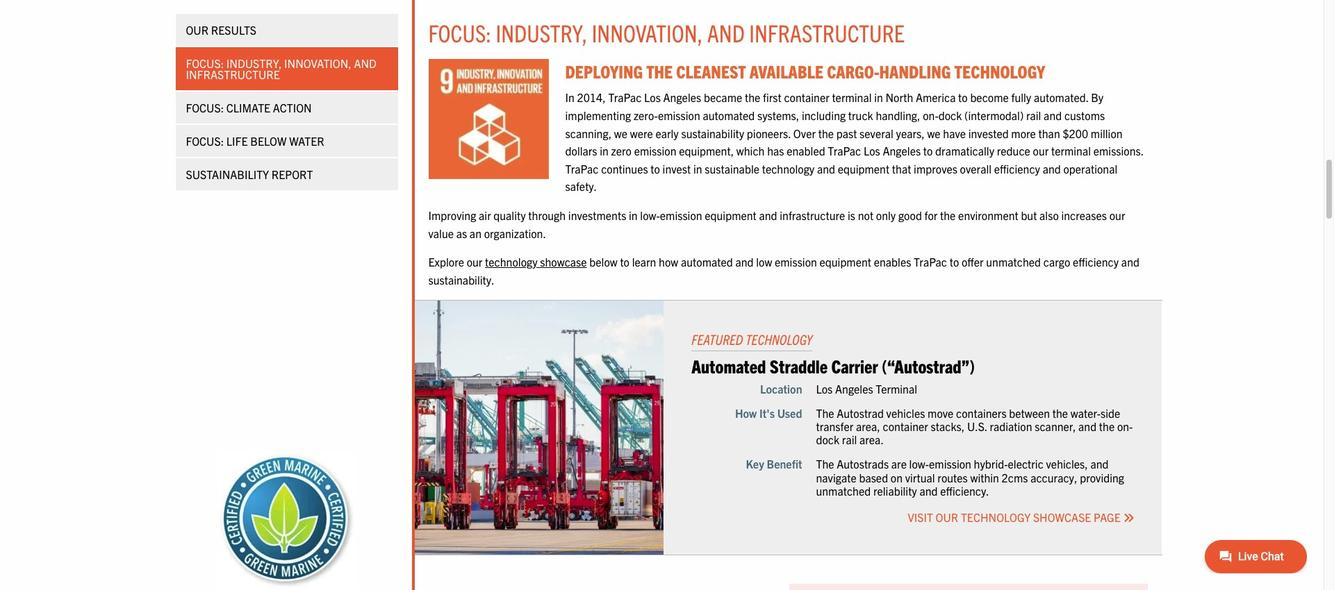 Task type: vqa. For each thing, say whether or not it's contained in the screenshot.
proceed.
no



Task type: describe. For each thing, give the bounding box(es) containing it.
accuracy,
[[1031, 471, 1078, 485]]

not
[[858, 209, 874, 222]]

rail inside in 2014, trapac los angeles became the first container terminal in north america to become fully automated. by implementing zero-emission automated systems, including truck handling, on-dock (intermodal) rail and customs scanning, we were early sustainability pioneers. over the past several years, we have invested more than $200 million dollars in zero emission equipment, which has enabled trapac los angeles to dramatically reduce our terminal emissions. trapac continues to invest in sustainable technology and equipment that improves overall efficiency and operational safety.
[[1026, 108, 1041, 122]]

air
[[479, 209, 491, 222]]

straddle
[[770, 355, 828, 378]]

below to learn how automated and low emission equipment enables trapac to offer unmatched cargo efficiency and sustainability.
[[428, 255, 1140, 287]]

focus: for focus: life below water link
[[186, 134, 224, 148]]

our
[[936, 511, 959, 525]]

the up "providing"
[[1099, 420, 1115, 434]]

in inside improving air quality through investments in low-emission equipment and infrastructure is not only good for the environment but also increases our value as an organization.
[[629, 209, 638, 222]]

based
[[859, 471, 888, 485]]

is
[[848, 209, 856, 222]]

visit our technology showcase page
[[908, 511, 1123, 525]]

our
[[186, 23, 209, 37]]

how
[[659, 255, 679, 269]]

good
[[899, 209, 922, 222]]

efficiency inside below to learn how automated and low emission equipment enables trapac to offer unmatched cargo efficiency and sustainability.
[[1073, 255, 1119, 269]]

virtual
[[905, 471, 935, 485]]

within
[[971, 471, 999, 485]]

0 horizontal spatial industry,
[[226, 56, 282, 70]]

trapac los angeles automated straddle carrier image
[[415, 301, 664, 555]]

to left become
[[958, 91, 968, 105]]

deploying the cleanest available cargo-handling technology
[[565, 60, 1045, 82]]

learn
[[632, 255, 656, 269]]

(intermodal)
[[965, 108, 1024, 122]]

routes
[[938, 471, 968, 485]]

focus: life below water link
[[175, 125, 398, 157]]

improving
[[428, 209, 476, 222]]

side
[[1101, 406, 1121, 420]]

2 we from the left
[[927, 126, 941, 140]]

technology
[[955, 60, 1045, 82]]

scanning,
[[565, 126, 612, 140]]

emission up early
[[658, 108, 700, 122]]

$200
[[1063, 126, 1088, 140]]

low- inside 'the autostrads are low-emission hybrid-electric vehicles, and navigate based on virtual routes within 2cms accuracy, providing unmatched reliability and efficiency.'
[[909, 458, 929, 471]]

autostrads
[[837, 458, 889, 471]]

featured
[[692, 331, 743, 348]]

only
[[876, 209, 896, 222]]

0 vertical spatial terminal
[[832, 91, 872, 105]]

the autostrads are low-emission hybrid-electric vehicles, and navigate based on virtual routes within 2cms accuracy, providing unmatched reliability and efficiency.
[[816, 458, 1125, 498]]

below
[[250, 134, 287, 148]]

rail inside the autostrad vehicles move containers between the water-side transfer area, container stacks, u.s. radiation scanner, and the on- dock rail area.
[[842, 433, 857, 447]]

became
[[704, 91, 742, 105]]

and inside the autostrad vehicles move containers between the water-side transfer area, container stacks, u.s. radiation scanner, and the on- dock rail area.
[[1079, 420, 1097, 434]]

and inside improving air quality through investments in low-emission equipment and infrastructure is not only good for the environment but also increases our value as an organization.
[[759, 209, 777, 222]]

area.
[[860, 433, 884, 447]]

pioneers.
[[747, 126, 791, 140]]

how it's used
[[735, 406, 802, 420]]

1 horizontal spatial angeles
[[835, 382, 873, 396]]

stacks,
[[931, 420, 965, 434]]

featured technology automated straddle carrier ("autostrad")
[[692, 331, 975, 378]]

in
[[565, 91, 575, 105]]

dock inside in 2014, trapac los angeles became the first container terminal in north america to become fully automated. by implementing zero-emission automated systems, including truck handling, on-dock (intermodal) rail and customs scanning, we were early sustainability pioneers. over the past several years, we have invested more than $200 million dollars in zero emission equipment, which has enabled trapac los angeles to dramatically reduce our terminal emissions. trapac continues to invest in sustainable technology and equipment that improves overall efficiency and operational safety.
[[939, 108, 962, 122]]

improving air quality through investments in low-emission equipment and infrastructure is not only good for the environment but also increases our value as an organization.
[[428, 209, 1126, 240]]

to left the invest
[[651, 162, 660, 176]]

vehicles
[[887, 406, 925, 420]]

reliability
[[874, 484, 917, 498]]

0 vertical spatial los
[[644, 91, 661, 105]]

report
[[272, 167, 313, 181]]

move
[[928, 406, 954, 420]]

low
[[756, 255, 772, 269]]

dramatically
[[936, 144, 995, 158]]

invest
[[663, 162, 691, 176]]

visit
[[908, 511, 933, 525]]

focus: for "focus: climate action" link
[[186, 101, 224, 115]]

focus: climate action link
[[175, 92, 398, 124]]

key benefit
[[746, 458, 802, 471]]

equipment,
[[679, 144, 734, 158]]

hybrid-
[[974, 458, 1008, 471]]

the for navigate
[[816, 458, 834, 471]]

it's
[[760, 406, 775, 420]]

emission down early
[[634, 144, 677, 158]]

2cms
[[1002, 471, 1028, 485]]

action
[[273, 101, 312, 115]]

focus: climate action
[[186, 101, 312, 115]]

organization.
[[484, 226, 546, 240]]

efficiency inside in 2014, trapac los angeles became the first container terminal in north america to become fully automated. by implementing zero-emission automated systems, including truck handling, on-dock (intermodal) rail and customs scanning, we were early sustainability pioneers. over the past several years, we have invested more than $200 million dollars in zero emission equipment, which has enabled trapac los angeles to dramatically reduce our terminal emissions. trapac continues to invest in sustainable technology and equipment that improves overall efficiency and operational safety.
[[994, 162, 1040, 176]]

our results
[[186, 23, 256, 37]]

1 vertical spatial technology
[[961, 511, 1031, 525]]

operational
[[1064, 162, 1118, 176]]

autostrad
[[837, 406, 884, 420]]

and inside 'focus: industry, innovation, and infrastructure' link
[[354, 56, 377, 70]]

automated inside below to learn how automated and low emission equipment enables trapac to offer unmatched cargo efficiency and sustainability.
[[681, 255, 733, 269]]

emissions.
[[1094, 144, 1144, 158]]

0 vertical spatial innovation,
[[592, 18, 703, 47]]

available
[[750, 60, 824, 82]]

solid image
[[1123, 513, 1135, 524]]

as
[[456, 226, 467, 240]]

sustainable
[[705, 162, 760, 176]]

showcase
[[540, 255, 587, 269]]

u.s.
[[967, 420, 987, 434]]

results
[[211, 23, 256, 37]]

value
[[428, 226, 454, 240]]

2 vertical spatial our
[[467, 255, 483, 269]]

also
[[1040, 209, 1059, 222]]

sustainability report
[[186, 167, 313, 181]]

which
[[737, 144, 765, 158]]

("autostrad")
[[882, 355, 975, 378]]

electric
[[1008, 458, 1044, 471]]

deploying
[[565, 60, 643, 82]]

1 vertical spatial angeles
[[883, 144, 921, 158]]

truck
[[848, 108, 873, 122]]

several
[[860, 126, 894, 140]]

trapac down past on the right top of the page
[[828, 144, 861, 158]]

customs
[[1065, 108, 1105, 122]]

efficiency.
[[940, 484, 989, 498]]

that
[[892, 162, 911, 176]]

vehicles,
[[1046, 458, 1088, 471]]

life
[[226, 134, 248, 148]]

container inside the autostrad vehicles move containers between the water-side transfer area, container stacks, u.s. radiation scanner, and the on- dock rail area.
[[883, 420, 928, 434]]

through
[[528, 209, 566, 222]]

in left north at the top right
[[874, 91, 883, 105]]

are
[[892, 458, 907, 471]]

handling,
[[876, 108, 921, 122]]

including
[[802, 108, 846, 122]]

in down equipment,
[[694, 162, 702, 176]]

on
[[891, 471, 903, 485]]

emission inside below to learn how automated and low emission equipment enables trapac to offer unmatched cargo efficiency and sustainability.
[[775, 255, 817, 269]]

become
[[970, 91, 1009, 105]]

automated
[[692, 355, 766, 378]]

1 we from the left
[[614, 126, 628, 140]]

unmatched inside below to learn how automated and low emission equipment enables trapac to offer unmatched cargo efficiency and sustainability.
[[986, 255, 1041, 269]]

but
[[1021, 209, 1037, 222]]

1 vertical spatial los
[[864, 144, 880, 158]]

showcase
[[1033, 511, 1091, 525]]

systems,
[[757, 108, 799, 122]]



Task type: locate. For each thing, give the bounding box(es) containing it.
dock up navigate
[[816, 433, 840, 447]]

1 horizontal spatial dock
[[939, 108, 962, 122]]

focus: industry, innovation, and infrastructure up "the"
[[428, 18, 905, 47]]

north
[[886, 91, 913, 105]]

trapac up zero-
[[608, 91, 642, 105]]

enabled
[[787, 144, 825, 158]]

equipment for enables
[[820, 255, 872, 269]]

0 horizontal spatial rail
[[842, 433, 857, 447]]

0 horizontal spatial terminal
[[832, 91, 872, 105]]

increases
[[1062, 209, 1107, 222]]

0 vertical spatial low-
[[640, 209, 660, 222]]

sustainability report link
[[175, 158, 398, 190]]

the for transfer
[[816, 406, 834, 420]]

1 horizontal spatial infrastructure
[[749, 18, 905, 47]]

emission inside 'the autostrads are low-emission hybrid-electric vehicles, and navigate based on virtual routes within 2cms accuracy, providing unmatched reliability and efficiency.'
[[929, 458, 972, 471]]

years,
[[896, 126, 925, 140]]

1 horizontal spatial and
[[707, 18, 745, 47]]

the left water-
[[1053, 406, 1068, 420]]

used
[[777, 406, 802, 420]]

1 horizontal spatial container
[[883, 420, 928, 434]]

0 horizontal spatial efficiency
[[994, 162, 1040, 176]]

automated inside in 2014, trapac los angeles became the first container terminal in north america to become fully automated. by implementing zero-emission automated systems, including truck handling, on-dock (intermodal) rail and customs scanning, we were early sustainability pioneers. over the past several years, we have invested more than $200 million dollars in zero emission equipment, which has enabled trapac los angeles to dramatically reduce our terminal emissions. trapac continues to invest in sustainable technology and equipment that improves overall efficiency and operational safety.
[[703, 108, 755, 122]]

0 horizontal spatial infrastructure
[[186, 67, 280, 81]]

visit our technology showcase page link
[[908, 511, 1135, 525]]

the inside improving air quality through investments in low-emission equipment and infrastructure is not only good for the environment but also increases our value as an organization.
[[940, 209, 956, 222]]

automated
[[703, 108, 755, 122], [681, 255, 733, 269]]

to up improves
[[924, 144, 933, 158]]

to left learn
[[620, 255, 630, 269]]

1 vertical spatial the
[[816, 458, 834, 471]]

emission inside improving air quality through investments in low-emission equipment and infrastructure is not only good for the environment but also increases our value as an organization.
[[660, 209, 702, 222]]

low- inside improving air quality through investments in low-emission equipment and infrastructure is not only good for the environment but also increases our value as an organization.
[[640, 209, 660, 222]]

trapac down dollars
[[565, 162, 599, 176]]

1 vertical spatial rail
[[842, 433, 857, 447]]

los angeles terminal
[[816, 382, 917, 396]]

container inside in 2014, trapac los angeles became the first container terminal in north america to become fully automated. by implementing zero-emission automated systems, including truck handling, on-dock (intermodal) rail and customs scanning, we were early sustainability pioneers. over the past several years, we have invested more than $200 million dollars in zero emission equipment, which has enabled trapac los angeles to dramatically reduce our terminal emissions. trapac continues to invest in sustainable technology and equipment that improves overall efficiency and operational safety.
[[784, 91, 830, 105]]

0 horizontal spatial focus: industry, innovation, and infrastructure
[[186, 56, 377, 81]]

0 vertical spatial efficiency
[[994, 162, 1040, 176]]

0 horizontal spatial dock
[[816, 433, 840, 447]]

terminal down $200
[[1051, 144, 1091, 158]]

the left autostrads
[[816, 458, 834, 471]]

the autostrad vehicles move containers between the water-side transfer area, container stacks, u.s. radiation scanner, and the on- dock rail area.
[[816, 406, 1133, 447]]

2 horizontal spatial our
[[1110, 209, 1126, 222]]

infrastructure
[[749, 18, 905, 47], [186, 67, 280, 81]]

1 horizontal spatial technology
[[762, 162, 815, 176]]

unmatched down autostrads
[[816, 484, 871, 498]]

rail up the more
[[1026, 108, 1041, 122]]

first
[[763, 91, 782, 105]]

1 vertical spatial innovation,
[[284, 56, 351, 70]]

0 vertical spatial and
[[707, 18, 745, 47]]

1 horizontal spatial our
[[1033, 144, 1049, 158]]

1 vertical spatial automated
[[681, 255, 733, 269]]

0 vertical spatial on-
[[923, 108, 939, 122]]

cargo
[[1044, 255, 1070, 269]]

equipment down several
[[838, 162, 890, 176]]

2 the from the top
[[816, 458, 834, 471]]

2 vertical spatial angeles
[[835, 382, 873, 396]]

infrastructure up climate on the left top of the page
[[186, 67, 280, 81]]

sustainability
[[186, 167, 269, 181]]

1 vertical spatial equipment
[[705, 209, 757, 222]]

radiation
[[990, 420, 1032, 434]]

in right investments
[[629, 209, 638, 222]]

0 horizontal spatial low-
[[640, 209, 660, 222]]

los down several
[[864, 144, 880, 158]]

2 vertical spatial equipment
[[820, 255, 872, 269]]

our right increases
[[1110, 209, 1126, 222]]

technology up straddle
[[746, 331, 813, 348]]

our down "than"
[[1033, 144, 1049, 158]]

0 horizontal spatial technology
[[746, 331, 813, 348]]

0 vertical spatial infrastructure
[[749, 18, 905, 47]]

investments
[[568, 209, 626, 222]]

trapac inside below to learn how automated and low emission equipment enables trapac to offer unmatched cargo efficiency and sustainability.
[[914, 255, 947, 269]]

quality
[[494, 209, 526, 222]]

emission down the invest
[[660, 209, 702, 222]]

focus: life below water
[[186, 134, 324, 148]]

equipment inside below to learn how automated and low emission equipment enables trapac to offer unmatched cargo efficiency and sustainability.
[[820, 255, 872, 269]]

los up zero-
[[644, 91, 661, 105]]

the
[[646, 60, 673, 82]]

1 horizontal spatial unmatched
[[986, 255, 1041, 269]]

offer
[[962, 255, 984, 269]]

technology
[[762, 162, 815, 176], [485, 255, 538, 269]]

our up sustainability.
[[467, 255, 483, 269]]

0 horizontal spatial on-
[[923, 108, 939, 122]]

rail left area. at right bottom
[[842, 433, 857, 447]]

focus: industry, innovation, and infrastructure down our results link
[[186, 56, 377, 81]]

1 vertical spatial container
[[883, 420, 928, 434]]

our results link
[[175, 14, 398, 46]]

0 vertical spatial unmatched
[[986, 255, 1041, 269]]

1 horizontal spatial technology
[[961, 511, 1031, 525]]

1 vertical spatial dock
[[816, 433, 840, 447]]

focus:
[[428, 18, 491, 47], [186, 56, 224, 70], [186, 101, 224, 115], [186, 134, 224, 148]]

continues
[[601, 162, 648, 176]]

technology down 'has'
[[762, 162, 815, 176]]

container right area, at the bottom of the page
[[883, 420, 928, 434]]

0 vertical spatial dock
[[939, 108, 962, 122]]

infrastructure
[[780, 209, 845, 222]]

low- up learn
[[640, 209, 660, 222]]

terminal up truck
[[832, 91, 872, 105]]

the down including
[[818, 126, 834, 140]]

2 horizontal spatial angeles
[[883, 144, 921, 158]]

for
[[925, 209, 938, 222]]

1 horizontal spatial los
[[816, 382, 833, 396]]

we up zero
[[614, 126, 628, 140]]

carrier
[[831, 355, 878, 378]]

0 vertical spatial angeles
[[663, 91, 701, 105]]

page
[[1094, 511, 1121, 525]]

past
[[837, 126, 857, 140]]

1 vertical spatial focus: industry, innovation, and infrastructure
[[186, 56, 377, 81]]

below
[[590, 255, 618, 269]]

industry,
[[496, 18, 587, 47], [226, 56, 282, 70]]

the left the first
[[745, 91, 761, 105]]

0 vertical spatial equipment
[[838, 162, 890, 176]]

0 vertical spatial container
[[784, 91, 830, 105]]

0 vertical spatial technology
[[762, 162, 815, 176]]

0 horizontal spatial technology
[[485, 255, 538, 269]]

1 vertical spatial unmatched
[[816, 484, 871, 498]]

automated right how
[[681, 255, 733, 269]]

0 horizontal spatial container
[[784, 91, 830, 105]]

has
[[767, 144, 784, 158]]

the right for
[[940, 209, 956, 222]]

improves
[[914, 162, 958, 176]]

climate
[[226, 101, 270, 115]]

location
[[760, 382, 802, 396]]

equipment inside in 2014, trapac los angeles became the first container terminal in north america to become fully automated. by implementing zero-emission automated systems, including truck handling, on-dock (intermodal) rail and customs scanning, we were early sustainability pioneers. over the past several years, we have invested more than $200 million dollars in zero emission equipment, which has enabled trapac los angeles to dramatically reduce our terminal emissions. trapac continues to invest in sustainable technology and equipment that improves overall efficiency and operational safety.
[[838, 162, 890, 176]]

emission
[[658, 108, 700, 122], [634, 144, 677, 158], [660, 209, 702, 222], [775, 255, 817, 269], [929, 458, 972, 471]]

in left zero
[[600, 144, 609, 158]]

technology down organization.
[[485, 255, 538, 269]]

2014,
[[577, 91, 606, 105]]

zero-
[[634, 108, 658, 122]]

1 horizontal spatial industry,
[[496, 18, 587, 47]]

sustainability.
[[428, 273, 494, 287]]

terminal
[[876, 382, 917, 396]]

unmatched right the offer
[[986, 255, 1041, 269]]

technology inside featured technology automated straddle carrier ("autostrad")
[[746, 331, 813, 348]]

on- down america
[[923, 108, 939, 122]]

0 horizontal spatial our
[[467, 255, 483, 269]]

infrastructure up deploying the cleanest available cargo-handling technology
[[749, 18, 905, 47]]

trapac
[[608, 91, 642, 105], [828, 144, 861, 158], [565, 162, 599, 176], [914, 255, 947, 269]]

1 horizontal spatial efficiency
[[1073, 255, 1119, 269]]

1 horizontal spatial we
[[927, 126, 941, 140]]

equipment left enables
[[820, 255, 872, 269]]

innovation, up "the"
[[592, 18, 703, 47]]

0 horizontal spatial unmatched
[[816, 484, 871, 498]]

benefit
[[767, 458, 802, 471]]

los
[[644, 91, 661, 105], [864, 144, 880, 158], [816, 382, 833, 396]]

low- right are at the bottom of page
[[909, 458, 929, 471]]

0 vertical spatial technology
[[746, 331, 813, 348]]

0 horizontal spatial and
[[354, 56, 377, 70]]

1 horizontal spatial terminal
[[1051, 144, 1091, 158]]

0 horizontal spatial angeles
[[663, 91, 701, 105]]

1 vertical spatial efficiency
[[1073, 255, 1119, 269]]

unmatched inside 'the autostrads are low-emission hybrid-electric vehicles, and navigate based on virtual routes within 2cms accuracy, providing unmatched reliability and efficiency.'
[[816, 484, 871, 498]]

0 vertical spatial rail
[[1026, 108, 1041, 122]]

angeles down "the"
[[663, 91, 701, 105]]

0 horizontal spatial los
[[644, 91, 661, 105]]

los down straddle
[[816, 382, 833, 396]]

environment
[[958, 209, 1019, 222]]

dock
[[939, 108, 962, 122], [816, 433, 840, 447]]

1 horizontal spatial low-
[[909, 458, 929, 471]]

innovation, down our results link
[[284, 56, 351, 70]]

explore our technology showcase
[[428, 255, 587, 269]]

0 vertical spatial our
[[1033, 144, 1049, 158]]

enables
[[874, 255, 911, 269]]

zero
[[611, 144, 632, 158]]

emission up efficiency. on the bottom right of the page
[[929, 458, 972, 471]]

on- inside in 2014, trapac los angeles became the first container terminal in north america to become fully automated. by implementing zero-emission automated systems, including truck handling, on-dock (intermodal) rail and customs scanning, we were early sustainability pioneers. over the past several years, we have invested more than $200 million dollars in zero emission equipment, which has enabled trapac los angeles to dramatically reduce our terminal emissions. trapac continues to invest in sustainable technology and equipment that improves overall efficiency and operational safety.
[[923, 108, 939, 122]]

equipment inside improving air quality through investments in low-emission equipment and infrastructure is not only good for the environment but also increases our value as an organization.
[[705, 209, 757, 222]]

efficiency
[[994, 162, 1040, 176], [1073, 255, 1119, 269]]

the left autostrad
[[816, 406, 834, 420]]

0 horizontal spatial innovation,
[[284, 56, 351, 70]]

cleanest
[[676, 60, 746, 82]]

our inside in 2014, trapac los angeles became the first container terminal in north america to become fully automated. by implementing zero-emission automated systems, including truck handling, on-dock (intermodal) rail and customs scanning, we were early sustainability pioneers. over the past several years, we have invested more than $200 million dollars in zero emission equipment, which has enabled trapac los angeles to dramatically reduce our terminal emissions. trapac continues to invest in sustainable technology and equipment that improves overall efficiency and operational safety.
[[1033, 144, 1049, 158]]

1 horizontal spatial focus: industry, innovation, and infrastructure
[[428, 18, 905, 47]]

equipment down sustainable on the top right
[[705, 209, 757, 222]]

2 vertical spatial los
[[816, 382, 833, 396]]

terminal
[[832, 91, 872, 105], [1051, 144, 1091, 158]]

1 horizontal spatial innovation,
[[592, 18, 703, 47]]

technology inside in 2014, trapac los angeles became the first container terminal in north america to become fully automated. by implementing zero-emission automated systems, including truck handling, on-dock (intermodal) rail and customs scanning, we were early sustainability pioneers. over the past several years, we have invested more than $200 million dollars in zero emission equipment, which has enabled trapac los angeles to dramatically reduce our terminal emissions. trapac continues to invest in sustainable technology and equipment that improves overall efficiency and operational safety.
[[762, 162, 815, 176]]

on- right water-
[[1117, 420, 1133, 434]]

1 horizontal spatial rail
[[1026, 108, 1041, 122]]

2 horizontal spatial los
[[864, 144, 880, 158]]

transfer
[[816, 420, 854, 434]]

emission right the low
[[775, 255, 817, 269]]

1 vertical spatial technology
[[485, 255, 538, 269]]

we left have
[[927, 126, 941, 140]]

1 the from the top
[[816, 406, 834, 420]]

1 vertical spatial our
[[1110, 209, 1126, 222]]

water-
[[1071, 406, 1101, 420]]

equipment for and
[[705, 209, 757, 222]]

1 vertical spatial low-
[[909, 458, 929, 471]]

1 vertical spatial on-
[[1117, 420, 1133, 434]]

on- inside the autostrad vehicles move containers between the water-side transfer area, container stacks, u.s. radiation scanner, and the on- dock rail area.
[[1117, 420, 1133, 434]]

and
[[1044, 108, 1062, 122], [817, 162, 835, 176], [1043, 162, 1061, 176], [759, 209, 777, 222], [736, 255, 754, 269], [1122, 255, 1140, 269], [1079, 420, 1097, 434], [1091, 458, 1109, 471], [920, 484, 938, 498]]

million
[[1091, 126, 1123, 140]]

automated down became
[[703, 108, 755, 122]]

0 vertical spatial the
[[816, 406, 834, 420]]

0 vertical spatial automated
[[703, 108, 755, 122]]

the inside the autostrad vehicles move containers between the water-side transfer area, container stacks, u.s. radiation scanner, and the on- dock rail area.
[[816, 406, 834, 420]]

to left the offer
[[950, 255, 959, 269]]

0 horizontal spatial we
[[614, 126, 628, 140]]

efficiency down reduce on the top
[[994, 162, 1040, 176]]

container up including
[[784, 91, 830, 105]]

trapac right enables
[[914, 255, 947, 269]]

implementing
[[565, 108, 631, 122]]

unmatched
[[986, 255, 1041, 269], [816, 484, 871, 498]]

focus: industry, innovation, and infrastructure link
[[175, 47, 398, 90]]

1 vertical spatial industry,
[[226, 56, 282, 70]]

infrastructure inside focus: industry, innovation, and infrastructure
[[186, 67, 280, 81]]

focus: for 'focus: industry, innovation, and infrastructure' link
[[186, 56, 224, 70]]

angeles down carrier at the bottom right of the page
[[835, 382, 873, 396]]

efficiency right cargo
[[1073, 255, 1119, 269]]

1 vertical spatial and
[[354, 56, 377, 70]]

the inside 'the autostrads are low-emission hybrid-electric vehicles, and navigate based on virtual routes within 2cms accuracy, providing unmatched reliability and efficiency.'
[[816, 458, 834, 471]]

dock up have
[[939, 108, 962, 122]]

key
[[746, 458, 764, 471]]

angeles up that
[[883, 144, 921, 158]]

low-
[[640, 209, 660, 222], [909, 458, 929, 471]]

1 vertical spatial infrastructure
[[186, 67, 280, 81]]

equipment
[[838, 162, 890, 176], [705, 209, 757, 222], [820, 255, 872, 269]]

1 horizontal spatial on-
[[1117, 420, 1133, 434]]

angeles
[[663, 91, 701, 105], [883, 144, 921, 158], [835, 382, 873, 396]]

our inside improving air quality through investments in low-emission equipment and infrastructure is not only good for the environment but also increases our value as an organization.
[[1110, 209, 1126, 222]]

technology down efficiency. on the bottom right of the page
[[961, 511, 1031, 525]]

0 vertical spatial focus: industry, innovation, and infrastructure
[[428, 18, 905, 47]]

dock inside the autostrad vehicles move containers between the water-side transfer area, container stacks, u.s. radiation scanner, and the on- dock rail area.
[[816, 433, 840, 447]]

0 vertical spatial industry,
[[496, 18, 587, 47]]

1 vertical spatial terminal
[[1051, 144, 1091, 158]]



